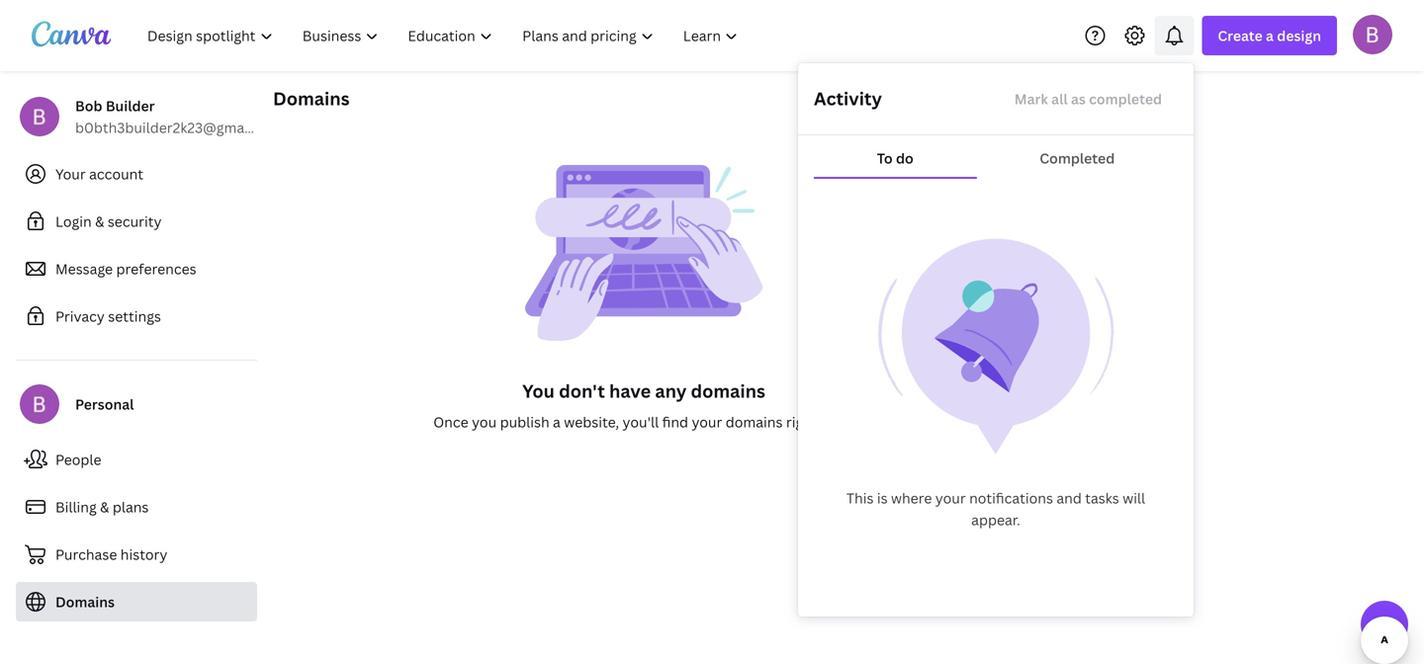 Task type: locate. For each thing, give the bounding box(es) containing it.
purchase
[[55, 545, 117, 564]]

activity
[[814, 87, 882, 111]]

notifications
[[969, 489, 1053, 508]]

0 horizontal spatial a
[[553, 413, 561, 432]]

& right login
[[95, 212, 104, 231]]

a picture of a bell ringing. image
[[877, 238, 1115, 456]]

your inside this is where your notifications and tasks will appear.
[[935, 489, 966, 508]]

1 vertical spatial &
[[100, 498, 109, 517]]

billing & plans link
[[16, 488, 257, 527]]

your right where
[[935, 489, 966, 508]]

0 vertical spatial domains
[[273, 87, 350, 111]]

& for billing
[[100, 498, 109, 517]]

create
[[1218, 26, 1263, 45]]

message preferences
[[55, 260, 196, 278]]

a right the publish
[[553, 413, 561, 432]]

message
[[55, 260, 113, 278]]

b0bth3builder2k23@gmail.com
[[75, 118, 285, 137]]

your
[[55, 165, 86, 183]]

a
[[1266, 26, 1274, 45], [553, 413, 561, 432]]

? button
[[1361, 601, 1408, 649]]

login
[[55, 212, 92, 231]]

a inside dropdown button
[[1266, 26, 1274, 45]]

your
[[692, 413, 722, 432], [935, 489, 966, 508]]

a inside you don't have any domains once you publish a website, you'll find your domains right here.
[[553, 413, 561, 432]]

once
[[433, 413, 468, 432]]

domains
[[691, 379, 765, 404], [726, 413, 783, 432]]

mark all as completed
[[1015, 90, 1162, 108]]

account
[[89, 165, 143, 183]]

1 horizontal spatial a
[[1266, 26, 1274, 45]]

&
[[95, 212, 104, 231], [100, 498, 109, 517]]

tasks
[[1085, 489, 1119, 508]]

you'll
[[623, 413, 659, 432]]

mark all as completed button
[[999, 79, 1178, 119]]

completed button
[[977, 139, 1178, 177]]

0 vertical spatial a
[[1266, 26, 1274, 45]]

settings
[[108, 307, 161, 326]]

bob
[[75, 96, 102, 115]]

1 vertical spatial a
[[553, 413, 561, 432]]

login & security
[[55, 212, 162, 231]]

your account
[[55, 165, 143, 183]]

billing
[[55, 498, 97, 517]]

create a design
[[1218, 26, 1321, 45]]

& left plans
[[100, 498, 109, 517]]

builder
[[106, 96, 155, 115]]

this
[[846, 489, 874, 508]]

purchase history
[[55, 545, 167, 564]]

a left design
[[1266, 26, 1274, 45]]

0 vertical spatial your
[[692, 413, 722, 432]]

security
[[108, 212, 162, 231]]

your right "find"
[[692, 413, 722, 432]]

domains link
[[16, 583, 257, 622]]

people link
[[16, 440, 257, 480]]

1 vertical spatial domains
[[55, 593, 115, 612]]

domains right the any
[[691, 379, 765, 404]]

find
[[662, 413, 688, 432]]

to do button
[[814, 139, 977, 177]]

1 vertical spatial your
[[935, 489, 966, 508]]

completed
[[1089, 90, 1162, 108]]

domains
[[273, 87, 350, 111], [55, 593, 115, 612]]

billing & plans
[[55, 498, 149, 517]]

right
[[786, 413, 817, 432]]

privacy settings link
[[16, 297, 257, 336]]

completed
[[1040, 149, 1115, 168]]

1 horizontal spatial your
[[935, 489, 966, 508]]

have
[[609, 379, 651, 404]]

& for login
[[95, 212, 104, 231]]

domains left right
[[726, 413, 783, 432]]

publish
[[500, 413, 550, 432]]

any
[[655, 379, 687, 404]]

0 vertical spatial &
[[95, 212, 104, 231]]

your account link
[[16, 154, 257, 194]]

0 horizontal spatial your
[[692, 413, 722, 432]]



Task type: describe. For each thing, give the bounding box(es) containing it.
to do
[[877, 149, 914, 168]]

login & security link
[[16, 202, 257, 241]]

to
[[877, 149, 893, 168]]

you
[[522, 379, 555, 404]]

people
[[55, 451, 101, 469]]

you don't have any domains once you publish a website, you'll find your domains right here.
[[433, 379, 854, 432]]

is
[[877, 489, 888, 508]]

purchase history link
[[16, 535, 257, 575]]

your inside you don't have any domains once you publish a website, you'll find your domains right here.
[[692, 413, 722, 432]]

history
[[120, 545, 167, 564]]

privacy
[[55, 307, 105, 326]]

and
[[1057, 489, 1082, 508]]

message preferences link
[[16, 249, 257, 289]]

1 horizontal spatial domains
[[273, 87, 350, 111]]

0 vertical spatial domains
[[691, 379, 765, 404]]

will
[[1123, 489, 1145, 508]]

all
[[1052, 90, 1068, 108]]

you
[[472, 413, 497, 432]]

where
[[891, 489, 932, 508]]

bob builder image
[[1353, 15, 1393, 54]]

?
[[1379, 611, 1390, 639]]

don't
[[559, 379, 605, 404]]

mark
[[1015, 90, 1048, 108]]

preferences
[[116, 260, 196, 278]]

privacy settings
[[55, 307, 161, 326]]

top level navigation element
[[135, 16, 755, 55]]

as
[[1071, 90, 1086, 108]]

website,
[[564, 413, 619, 432]]

personal
[[75, 395, 134, 414]]

this is where your notifications and tasks will appear.
[[846, 489, 1145, 530]]

bob builder b0bth3builder2k23@gmail.com
[[75, 96, 285, 137]]

appear.
[[971, 511, 1021, 530]]

plans
[[113, 498, 149, 517]]

create a design button
[[1202, 16, 1337, 55]]

here.
[[821, 413, 854, 432]]

design
[[1277, 26, 1321, 45]]

0 horizontal spatial domains
[[55, 593, 115, 612]]

do
[[896, 149, 914, 168]]

1 vertical spatial domains
[[726, 413, 783, 432]]



Task type: vqa. For each thing, say whether or not it's contained in the screenshot.
Flip
no



